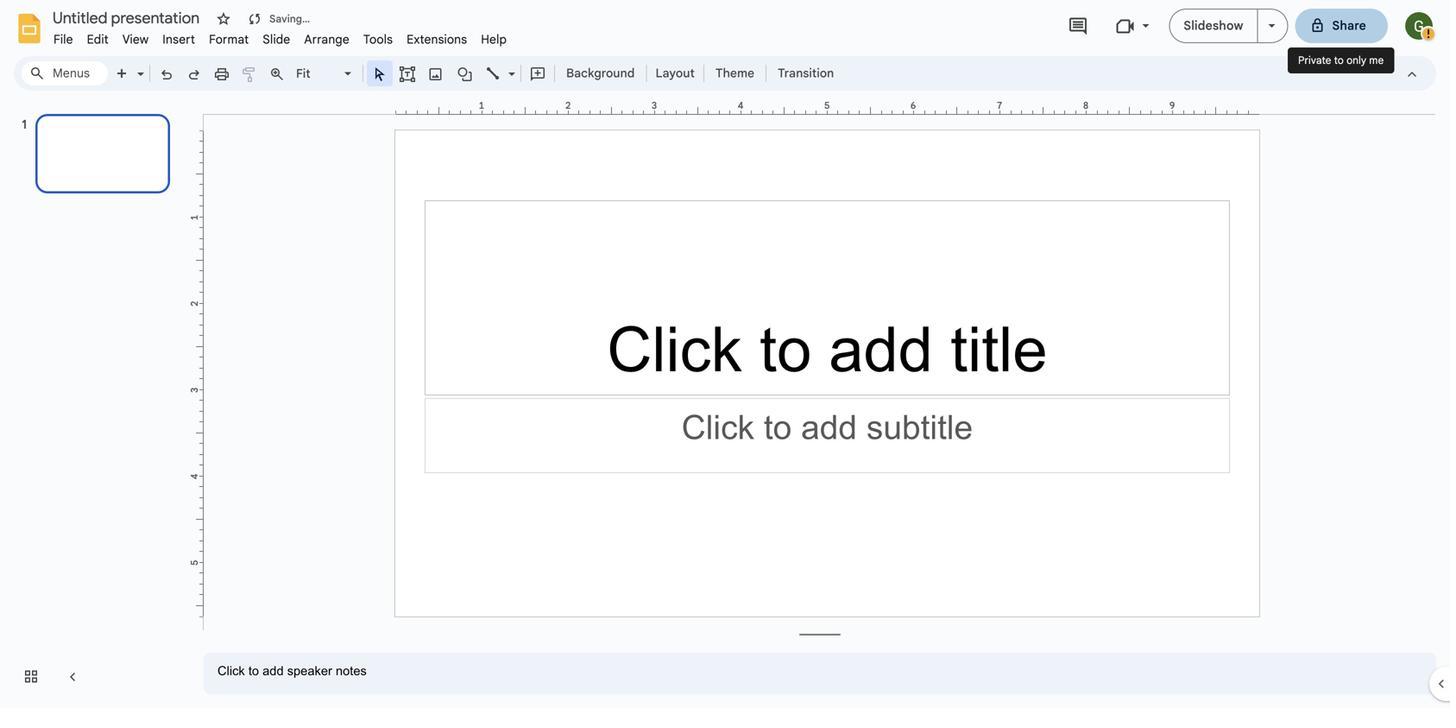 Task type: describe. For each thing, give the bounding box(es) containing it.
application containing slideshow
[[0, 0, 1451, 708]]

background button
[[559, 60, 643, 86]]

Rename text field
[[47, 7, 210, 28]]

main toolbar
[[107, 60, 843, 87]]

Zoom text field
[[294, 61, 342, 85]]

transition button
[[770, 60, 842, 86]]

private to only me
[[1299, 54, 1385, 67]]

format
[[209, 32, 249, 47]]

view
[[123, 32, 149, 47]]

extensions menu item
[[400, 29, 474, 50]]

Star checkbox
[[212, 7, 236, 31]]

layout
[[656, 66, 695, 81]]

menu bar banner
[[0, 0, 1451, 708]]

menu bar inside "menu bar" banner
[[47, 22, 514, 51]]

insert menu item
[[156, 29, 202, 50]]

slide
[[263, 32, 290, 47]]

extensions
[[407, 32, 467, 47]]

to
[[1335, 54, 1345, 67]]

only
[[1347, 54, 1367, 67]]

saving… button
[[243, 7, 314, 31]]

arrange menu item
[[297, 29, 357, 50]]

slide menu item
[[256, 29, 297, 50]]

edit
[[87, 32, 109, 47]]

tools menu item
[[357, 29, 400, 50]]

tools
[[363, 32, 393, 47]]

Zoom field
[[291, 61, 359, 87]]

private
[[1299, 54, 1332, 67]]

me
[[1370, 54, 1385, 67]]

background
[[567, 66, 635, 81]]



Task type: vqa. For each thing, say whether or not it's contained in the screenshot.
the bottom LOREM IPSUM DOLOR SIT
no



Task type: locate. For each thing, give the bounding box(es) containing it.
slideshow button
[[1170, 9, 1259, 43]]

application
[[0, 0, 1451, 708]]

insert image image
[[426, 61, 446, 85]]

share
[[1333, 18, 1367, 33]]

Menus field
[[22, 61, 108, 85]]

file
[[54, 32, 73, 47]]

menu bar
[[47, 22, 514, 51]]

shape image
[[456, 61, 475, 85]]

theme button
[[708, 60, 763, 86]]

help menu item
[[474, 29, 514, 50]]

insert
[[163, 32, 195, 47]]

arrange
[[304, 32, 350, 47]]

file menu item
[[47, 29, 80, 50]]

theme
[[716, 66, 755, 81]]

navigation inside application
[[0, 98, 190, 708]]

navigation
[[0, 98, 190, 708]]

share button
[[1296, 9, 1389, 43]]

edit menu item
[[80, 29, 116, 50]]

view menu item
[[116, 29, 156, 50]]

transition
[[778, 66, 834, 81]]

presentation options image
[[1269, 24, 1276, 28]]

saving…
[[269, 13, 310, 25]]

menu bar containing file
[[47, 22, 514, 51]]

layout button
[[651, 60, 700, 86]]

slideshow
[[1184, 18, 1244, 33]]

help
[[481, 32, 507, 47]]

format menu item
[[202, 29, 256, 50]]



